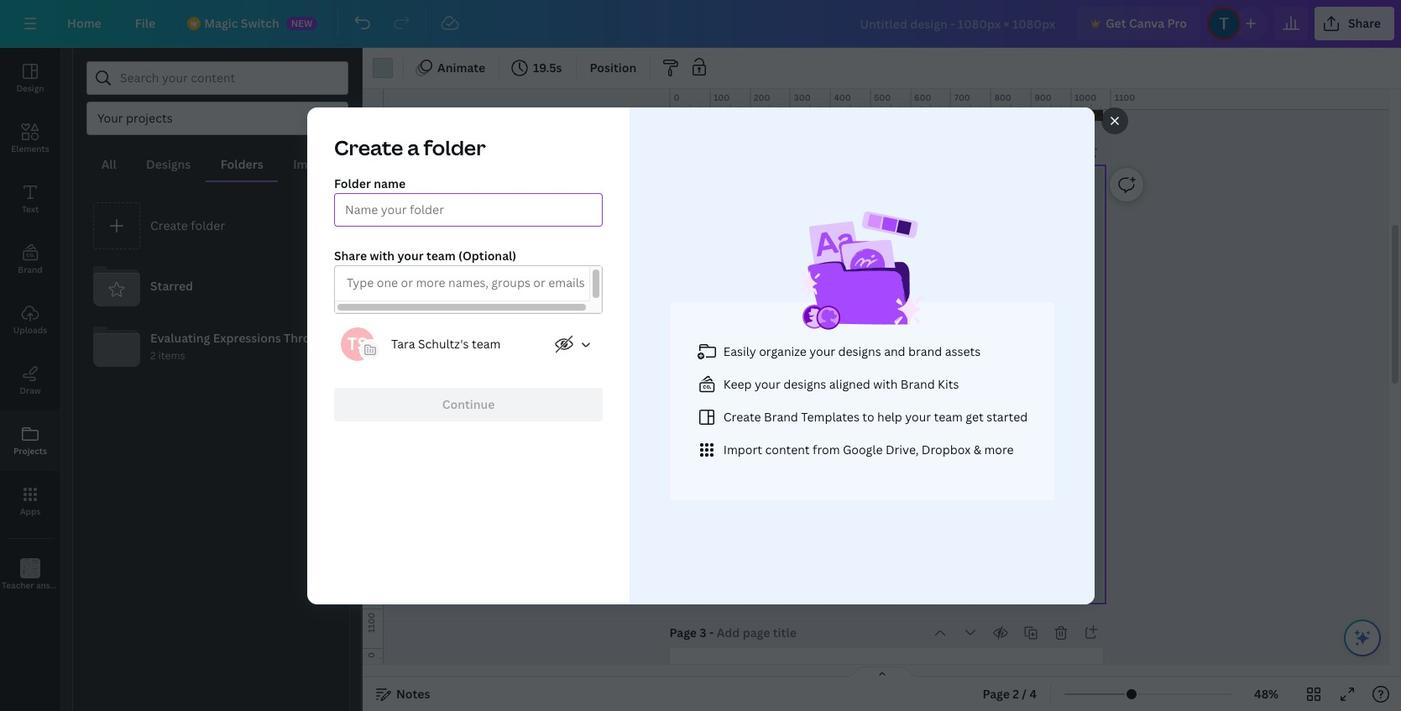 Task type: locate. For each thing, give the bounding box(es) containing it.
2 horizontal spatial create
[[723, 408, 761, 424]]

folder right a
[[423, 133, 485, 161]]

tara schultz's team
[[391, 335, 500, 351]]

1 vertical spatial designs
[[783, 376, 826, 392]]

19.5s button
[[506, 55, 569, 81]]

items
[[158, 349, 185, 363]]

create up the starred
[[150, 217, 188, 233]]

2 vertical spatial create
[[723, 408, 761, 424]]

cups
[[912, 343, 930, 354]]

designs down organize
[[783, 376, 826, 392]]

your right share at the left of the page
[[397, 247, 423, 263]]

expressions
[[213, 330, 281, 346]]

0 horizontal spatial team
[[426, 247, 455, 263]]

lime
[[861, 343, 880, 354]]

page left /
[[983, 686, 1010, 702]]

2 horizontal spatial brand
[[900, 376, 935, 392]]

aligned
[[829, 376, 870, 392]]

folder up the starred button
[[191, 217, 225, 233]]

brand button
[[0, 229, 60, 290]]

page
[[670, 625, 697, 641], [983, 686, 1010, 702]]

schultz's
[[418, 335, 469, 351]]

create up import
[[723, 408, 761, 424]]

0 vertical spatial designs
[[838, 343, 881, 359]]

draw button
[[0, 350, 60, 411]]

keep
[[723, 376, 751, 392]]

Not shared button
[[547, 327, 602, 361]]

&
[[973, 441, 981, 457]]

brand
[[18, 264, 43, 275], [900, 376, 935, 392], [764, 408, 798, 424]]

projects button
[[0, 411, 60, 471]]

page left 3
[[670, 625, 697, 641]]

create folder
[[150, 217, 225, 233]]

menu
[[862, 283, 912, 305]]

create up folder name
[[334, 133, 403, 161]]

designs
[[146, 156, 191, 172]]

page inside button
[[983, 686, 1010, 702]]

chili
[[842, 343, 859, 354]]

2 inside evaluating expressions through pemdas 2 items
[[150, 349, 156, 363]]

0 horizontal spatial page
[[670, 625, 697, 641]]

2 left /
[[1013, 686, 1019, 702]]

Page title text field
[[717, 625, 798, 641]]

folder
[[423, 133, 485, 161], [191, 217, 225, 233]]

templates
[[801, 408, 859, 424]]

0 vertical spatial team
[[426, 247, 455, 263]]

1 horizontal spatial team
[[471, 335, 500, 351]]

new
[[291, 17, 313, 29]]

create folder button
[[86, 196, 336, 256]]

brand up content
[[764, 408, 798, 424]]

help
[[877, 408, 902, 424]]

1 horizontal spatial create
[[334, 133, 403, 161]]

1 horizontal spatial folder
[[423, 133, 485, 161]]

name
[[373, 175, 405, 191]]

create
[[334, 133, 403, 161], [150, 217, 188, 233], [723, 408, 761, 424]]

bread
[[903, 356, 925, 367]]

macaroons
[[865, 496, 907, 507]]

1 vertical spatial 2
[[1013, 686, 1019, 702]]

0 vertical spatial create
[[334, 133, 403, 161]]

show pages image
[[842, 666, 922, 679]]

continue button
[[334, 388, 602, 421]]

team right schultz's
[[471, 335, 500, 351]]

brand inside button
[[18, 264, 43, 275]]

create inside create folder button
[[150, 217, 188, 233]]

0 horizontal spatial folder
[[191, 217, 225, 233]]

1 vertical spatial page
[[983, 686, 1010, 702]]

your
[[397, 247, 423, 263], [809, 343, 835, 359], [754, 376, 780, 392], [905, 408, 931, 424]]

with down macaroons
[[879, 509, 896, 520]]

Search your content search field
[[120, 62, 338, 94]]

0 vertical spatial page
[[670, 625, 697, 641]]

more
[[984, 441, 1014, 457]]

bites
[[918, 369, 937, 380]]

share
[[334, 247, 367, 263]]

team left get
[[934, 408, 963, 424]]

team up type one or more names, groups or e​​ma​il​s text field at the left of page
[[426, 247, 455, 263]]

your left chili
[[809, 343, 835, 359]]

with down 'garlic'
[[873, 376, 898, 392]]

team
[[426, 247, 455, 263], [471, 335, 500, 351], [934, 408, 963, 424]]

create brand templates to help your team get started
[[723, 408, 1027, 424]]

cream
[[911, 509, 934, 520]]

hide image
[[362, 339, 373, 420]]

design
[[16, 82, 44, 94]]

elements
[[11, 143, 49, 154]]

butter
[[845, 418, 868, 429]]

with inside macaroons lava cake with ice cream
[[879, 509, 896, 520]]

/
[[1022, 686, 1027, 702]]

evaluating expressions through pemdas 2 items
[[150, 330, 384, 363]]

0 horizontal spatial create
[[150, 217, 188, 233]]

lava
[[838, 509, 857, 520]]

teacher
[[2, 579, 34, 591]]

switch
[[241, 15, 279, 31]]

designs up the quinoa
[[838, 343, 881, 359]]

side panel tab list
[[0, 48, 85, 605]]

Type one or more names, groups or e​​ma​il​s text field
[[341, 272, 590, 295]]

with right salmon
[[886, 444, 904, 456]]

with right share at the left of the page
[[369, 247, 394, 263]]

designs
[[838, 343, 881, 359], [783, 376, 826, 392]]

0 vertical spatial 2
[[150, 349, 156, 363]]

brand down the bread
[[900, 376, 935, 392]]

answer
[[36, 579, 65, 591]]

cake
[[859, 509, 877, 520]]

2 left items
[[150, 349, 156, 363]]

1 horizontal spatial page
[[983, 686, 1010, 702]]

easily
[[723, 343, 756, 359]]

to
[[862, 408, 874, 424]]

grilled
[[902, 418, 928, 429]]

1 vertical spatial create
[[150, 217, 188, 233]]

brand up uploads button
[[18, 264, 43, 275]]

0 vertical spatial brand
[[18, 264, 43, 275]]

1 vertical spatial folder
[[191, 217, 225, 233]]

with
[[369, 247, 394, 263], [873, 376, 898, 392], [886, 444, 904, 456], [879, 509, 896, 520]]

2 horizontal spatial team
[[934, 408, 963, 424]]

1 horizontal spatial brand
[[764, 408, 798, 424]]

1 vertical spatial brand
[[900, 376, 935, 392]]

images
[[293, 156, 334, 172]]

0 horizontal spatial brand
[[18, 264, 43, 275]]

brand
[[908, 343, 942, 359]]

2 inside button
[[1013, 686, 1019, 702]]

page 3 -
[[670, 625, 717, 641]]

1 horizontal spatial 2
[[1013, 686, 1019, 702]]

magic
[[204, 15, 238, 31]]

google
[[843, 441, 882, 457]]

home
[[67, 15, 101, 31]]

chili lime shrimp cups caprese garlic bread quinoa tomato salad bites
[[836, 343, 937, 380]]

evaluating
[[150, 330, 210, 346]]

tara
[[391, 335, 415, 351]]

1 vertical spatial team
[[471, 335, 500, 351]]

0 horizontal spatial 2
[[150, 349, 156, 363]]

easily organize your designs and brand assets
[[723, 343, 980, 359]]

a
[[407, 133, 419, 161]]

elements button
[[0, 108, 60, 169]]



Task type: vqa. For each thing, say whether or not it's contained in the screenshot.
Keep your designs aligned with Brand Kits
yes



Task type: describe. For each thing, give the bounding box(es) containing it.
assets
[[945, 343, 980, 359]]

tomato
[[866, 369, 894, 380]]

all button
[[86, 149, 131, 181]]

(optional)
[[458, 247, 516, 263]]

3
[[700, 625, 707, 641]]

apps button
[[0, 471, 60, 532]]

teacher answer keys
[[2, 579, 85, 591]]

started
[[986, 408, 1027, 424]]

get
[[965, 408, 983, 424]]

notes button
[[369, 681, 437, 708]]

sour salmon with broccoli
[[836, 444, 936, 456]]

macaroons lava cake with ice cream
[[838, 496, 934, 520]]

chicken
[[870, 418, 900, 429]]

4
[[1030, 686, 1037, 702]]

garlic
[[879, 356, 901, 367]]

tara schultz's team element
[[340, 327, 374, 361]]

through
[[284, 330, 331, 346]]

continue
[[442, 396, 494, 412]]

keys
[[67, 579, 85, 591]]

page for page 3 -
[[670, 625, 697, 641]]

broccoli
[[905, 444, 936, 456]]

Design title text field
[[847, 7, 1071, 40]]

your right help
[[905, 408, 931, 424]]

sour
[[836, 444, 854, 456]]

notes
[[396, 686, 430, 702]]

get canva pro
[[1106, 15, 1187, 31]]

Folder name text field
[[345, 194, 592, 225]]

folders button
[[206, 149, 278, 181]]

apps
[[20, 505, 41, 517]]

text
[[22, 203, 39, 215]]

all
[[101, 156, 116, 172]]

drive,
[[885, 441, 919, 457]]

1 horizontal spatial designs
[[838, 343, 881, 359]]

starred button
[[86, 256, 336, 317]]

folder name
[[334, 175, 405, 191]]

page 2 / 4
[[983, 686, 1037, 702]]

2 vertical spatial team
[[934, 408, 963, 424]]

0 vertical spatial folder
[[423, 133, 485, 161]]

content
[[765, 441, 810, 457]]

;
[[29, 581, 31, 592]]

folder inside button
[[191, 217, 225, 233]]

projects
[[13, 445, 47, 457]]

ice
[[898, 509, 909, 520]]

canva assistant image
[[1353, 628, 1373, 648]]

kits
[[938, 376, 959, 392]]

canva
[[1129, 15, 1165, 31]]

2 vertical spatial brand
[[764, 408, 798, 424]]

create for create brand templates to help your team get started
[[723, 408, 761, 424]]

page for page 2 / 4
[[983, 686, 1010, 702]]

pemdas
[[334, 330, 384, 346]]

pro
[[1168, 15, 1187, 31]]

butter chicken grilled
[[845, 418, 928, 429]]

tara schultz's team image
[[340, 327, 374, 361]]

keep your designs aligned with brand kits
[[723, 376, 959, 392]]

create for create folder
[[150, 217, 188, 233]]

salmon
[[856, 444, 884, 456]]

draw
[[20, 385, 41, 396]]

main menu bar
[[0, 0, 1401, 48]]

get
[[1106, 15, 1126, 31]]

folder
[[334, 175, 371, 191]]

-
[[709, 625, 714, 641]]

text button
[[0, 169, 60, 229]]

0 horizontal spatial designs
[[783, 376, 826, 392]]

entrees
[[859, 399, 915, 418]]

19.5s
[[533, 60, 562, 76]]

uploads
[[13, 324, 47, 336]]

caprese
[[847, 356, 877, 367]]

create for create a folder
[[334, 133, 403, 161]]

home link
[[54, 7, 115, 40]]

salad
[[896, 369, 917, 380]]

and
[[884, 343, 905, 359]]

appetizers
[[849, 323, 925, 343]]

magic switch
[[204, 15, 279, 31]]

import
[[723, 441, 762, 457]]

import content from google drive, dropbox & more
[[723, 441, 1014, 457]]

quinoa
[[836, 369, 864, 380]]

create a folder
[[334, 133, 485, 161]]

dropbox
[[921, 441, 970, 457]]

your right keep
[[754, 376, 780, 392]]

folders
[[221, 156, 263, 172]]

page 2 / 4 button
[[976, 681, 1044, 708]]

design button
[[0, 48, 60, 108]]

uploads button
[[0, 290, 60, 350]]

designs button
[[131, 149, 206, 181]]



